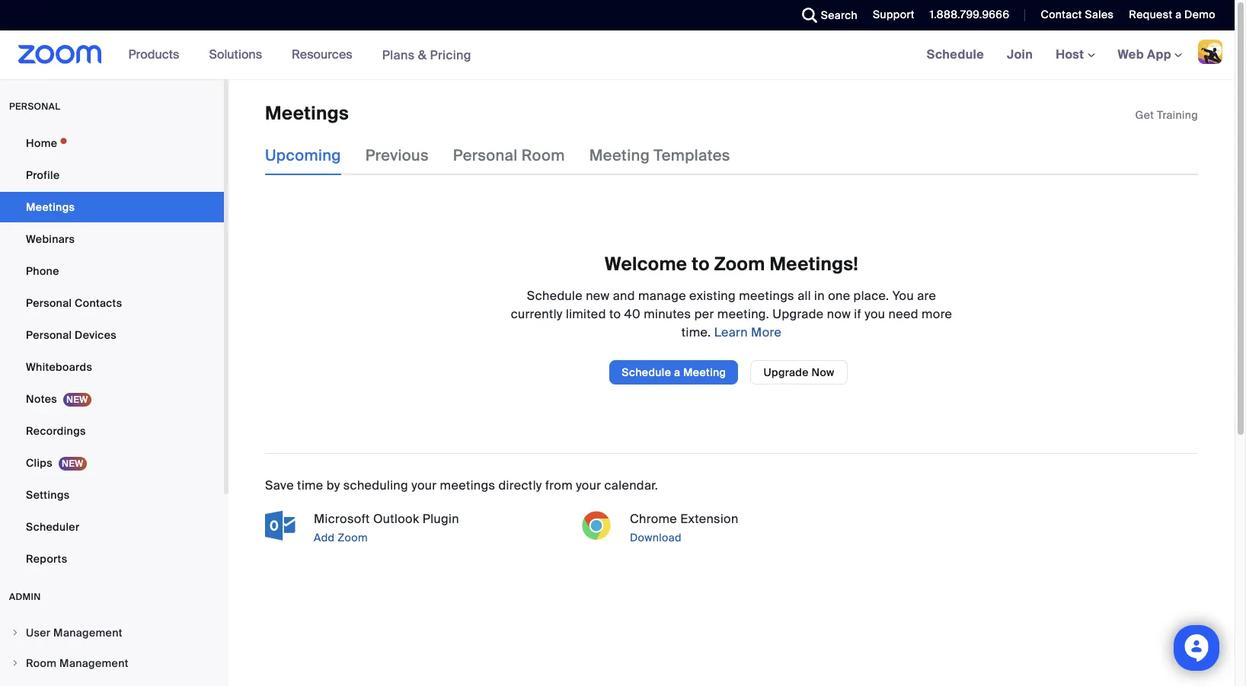 Task type: vqa. For each thing, say whether or not it's contained in the screenshot.
the left TO
yes



Task type: locate. For each thing, give the bounding box(es) containing it.
1 horizontal spatial a
[[1175, 8, 1182, 21]]

0 horizontal spatial meeting
[[589, 146, 650, 166]]

a for request
[[1175, 8, 1182, 21]]

support link
[[862, 0, 919, 30], [873, 8, 915, 21]]

meetings up webinars
[[26, 200, 75, 214]]

0 vertical spatial zoom
[[714, 252, 765, 276]]

a down minutes
[[674, 365, 680, 379]]

meetings
[[739, 288, 794, 304], [440, 477, 495, 493]]

0 horizontal spatial a
[[674, 365, 680, 379]]

0 vertical spatial a
[[1175, 8, 1182, 21]]

0 vertical spatial right image
[[11, 628, 20, 638]]

management inside user management menu item
[[53, 626, 122, 640]]

right image for user management
[[11, 628, 20, 638]]

upgrade down all
[[773, 306, 824, 322]]

previous
[[365, 146, 429, 166]]

web
[[1118, 46, 1144, 62]]

you
[[865, 306, 885, 322]]

welcome to zoom meetings!
[[605, 252, 858, 276]]

get training
[[1135, 108, 1198, 122]]

pricing
[[430, 47, 471, 63]]

room management menu item
[[0, 649, 224, 678]]

meetings up meeting.
[[739, 288, 794, 304]]

0 horizontal spatial meetings
[[440, 477, 495, 493]]

to left the 40
[[609, 306, 621, 322]]

&
[[418, 47, 427, 63]]

right image left the room management
[[11, 659, 20, 668]]

zoom
[[714, 252, 765, 276], [338, 531, 368, 544]]

contact
[[1041, 8, 1082, 21]]

app
[[1147, 46, 1172, 62]]

upgrade now button
[[751, 360, 848, 385]]

room inside menu item
[[26, 657, 57, 670]]

0 vertical spatial meeting
[[589, 146, 650, 166]]

0 horizontal spatial schedule
[[527, 288, 583, 304]]

1 vertical spatial to
[[609, 306, 621, 322]]

meetings link
[[0, 192, 224, 222]]

0 vertical spatial meetings
[[265, 101, 349, 125]]

request a demo link
[[1118, 0, 1235, 30], [1129, 8, 1216, 21]]

2 horizontal spatial schedule
[[927, 46, 984, 62]]

schedule new and manage existing meetings all in one place. you are currently limited to 40 minutes per meeting. upgrade now if you need more time.
[[511, 288, 952, 340]]

home link
[[0, 128, 224, 158]]

0 vertical spatial schedule
[[927, 46, 984, 62]]

upgrade left now
[[764, 365, 809, 379]]

and
[[613, 288, 635, 304]]

meetings up the plugin
[[440, 477, 495, 493]]

0 vertical spatial personal
[[453, 146, 518, 166]]

personal devices
[[26, 328, 117, 342]]

1 horizontal spatial meetings
[[739, 288, 794, 304]]

training
[[1157, 108, 1198, 122]]

resources
[[292, 46, 352, 62]]

plans
[[382, 47, 415, 63]]

contact sales link
[[1029, 0, 1118, 30], [1041, 8, 1114, 21]]

1 horizontal spatial to
[[692, 252, 710, 276]]

2 vertical spatial personal
[[26, 328, 72, 342]]

1 vertical spatial a
[[674, 365, 680, 379]]

management
[[53, 626, 122, 640], [59, 657, 129, 670]]

meeting down time.
[[683, 365, 726, 379]]

0 horizontal spatial to
[[609, 306, 621, 322]]

meeting left templates
[[589, 146, 650, 166]]

settings
[[26, 488, 70, 502]]

admin menu menu
[[0, 619, 224, 686]]

reports
[[26, 552, 67, 566]]

1 horizontal spatial meetings
[[265, 101, 349, 125]]

right image inside room management menu item
[[11, 659, 20, 668]]

management up the room management
[[53, 626, 122, 640]]

a left demo on the top right of page
[[1175, 8, 1182, 21]]

learn more link
[[711, 324, 782, 340]]

0 horizontal spatial your
[[411, 477, 437, 493]]

2 vertical spatial schedule
[[622, 365, 671, 379]]

recordings
[[26, 424, 86, 438]]

personal for personal contacts
[[26, 296, 72, 310]]

upgrade inside schedule new and manage existing meetings all in one place. you are currently limited to 40 minutes per meeting. upgrade now if you need more time.
[[773, 306, 824, 322]]

0 horizontal spatial meetings
[[26, 200, 75, 214]]

banner
[[0, 30, 1235, 80]]

1 vertical spatial upgrade
[[764, 365, 809, 379]]

extension
[[680, 511, 739, 527]]

user management menu item
[[0, 619, 224, 647]]

1 horizontal spatial schedule
[[622, 365, 671, 379]]

a for schedule
[[674, 365, 680, 379]]

1 horizontal spatial zoom
[[714, 252, 765, 276]]

0 horizontal spatial room
[[26, 657, 57, 670]]

0 horizontal spatial zoom
[[338, 531, 368, 544]]

a inside schedule a meeting button
[[674, 365, 680, 379]]

product information navigation
[[117, 30, 483, 80]]

your right from
[[576, 477, 601, 493]]

upgrade
[[773, 306, 824, 322], [764, 365, 809, 379]]

0 vertical spatial to
[[692, 252, 710, 276]]

join
[[1007, 46, 1033, 62]]

1 vertical spatial zoom
[[338, 531, 368, 544]]

1 vertical spatial meetings
[[26, 200, 75, 214]]

solutions button
[[209, 30, 269, 79]]

whiteboards link
[[0, 352, 224, 382]]

directly
[[499, 477, 542, 493]]

your up the plugin
[[411, 477, 437, 493]]

web app button
[[1118, 46, 1182, 62]]

1 vertical spatial management
[[59, 657, 129, 670]]

save
[[265, 477, 294, 493]]

schedule down the 40
[[622, 365, 671, 379]]

0 vertical spatial management
[[53, 626, 122, 640]]

home
[[26, 136, 57, 150]]

meetings up upcoming
[[265, 101, 349, 125]]

1 vertical spatial right image
[[11, 659, 20, 668]]

more
[[922, 306, 952, 322]]

personal inside tabs of meeting tab list
[[453, 146, 518, 166]]

from
[[545, 477, 573, 493]]

1 horizontal spatial meeting
[[683, 365, 726, 379]]

a
[[1175, 8, 1182, 21], [674, 365, 680, 379]]

chrome extension download
[[630, 511, 739, 544]]

web app
[[1118, 46, 1172, 62]]

right image left user
[[11, 628, 20, 638]]

meetings inside schedule new and manage existing meetings all in one place. you are currently limited to 40 minutes per meeting. upgrade now if you need more time.
[[739, 288, 794, 304]]

management inside room management menu item
[[59, 657, 129, 670]]

1.888.799.9666 button
[[919, 0, 1013, 30], [930, 8, 1010, 21]]

to up existing
[[692, 252, 710, 276]]

meeting.
[[717, 306, 769, 322]]

0 vertical spatial meetings
[[739, 288, 794, 304]]

schedule up currently
[[527, 288, 583, 304]]

zoom down microsoft
[[338, 531, 368, 544]]

meetings inside personal menu menu
[[26, 200, 75, 214]]

templates
[[654, 146, 730, 166]]

webinars
[[26, 232, 75, 246]]

zoom inside microsoft outlook plugin add zoom
[[338, 531, 368, 544]]

1 horizontal spatial room
[[522, 146, 565, 166]]

welcome
[[605, 252, 687, 276]]

0 vertical spatial room
[[522, 146, 565, 166]]

schedule down 1.888.799.9666
[[927, 46, 984, 62]]

to
[[692, 252, 710, 276], [609, 306, 621, 322]]

now
[[827, 306, 851, 322]]

demo
[[1185, 8, 1216, 21]]

schedule
[[927, 46, 984, 62], [527, 288, 583, 304], [622, 365, 671, 379]]

profile picture image
[[1198, 40, 1223, 64]]

scheduling
[[343, 477, 408, 493]]

0 vertical spatial upgrade
[[773, 306, 824, 322]]

zoom up existing
[[714, 252, 765, 276]]

products
[[128, 46, 179, 62]]

request
[[1129, 8, 1173, 21]]

now
[[812, 365, 835, 379]]

1 vertical spatial personal
[[26, 296, 72, 310]]

one
[[828, 288, 850, 304]]

1 vertical spatial schedule
[[527, 288, 583, 304]]

schedule inside meetings navigation
[[927, 46, 984, 62]]

right image inside user management menu item
[[11, 628, 20, 638]]

1 right image from the top
[[11, 628, 20, 638]]

your
[[411, 477, 437, 493], [576, 477, 601, 493]]

personal contacts link
[[0, 288, 224, 318]]

1 vertical spatial meeting
[[683, 365, 726, 379]]

schedule inside schedule new and manage existing meetings all in one place. you are currently limited to 40 minutes per meeting. upgrade now if you need more time.
[[527, 288, 583, 304]]

zoom logo image
[[18, 45, 102, 64]]

phone link
[[0, 256, 224, 286]]

add
[[314, 531, 335, 544]]

personal contacts
[[26, 296, 122, 310]]

1 horizontal spatial your
[[576, 477, 601, 493]]

schedule inside schedule a meeting button
[[622, 365, 671, 379]]

user management
[[26, 626, 122, 640]]

clips
[[26, 456, 53, 470]]

learn
[[714, 324, 748, 340]]

1 vertical spatial meetings
[[440, 477, 495, 493]]

right image
[[11, 628, 20, 638], [11, 659, 20, 668]]

clips link
[[0, 448, 224, 478]]

scheduler link
[[0, 512, 224, 542]]

management down user management menu item at the left bottom
[[59, 657, 129, 670]]

2 right image from the top
[[11, 659, 20, 668]]

existing
[[689, 288, 736, 304]]

1 vertical spatial room
[[26, 657, 57, 670]]

upgrade now
[[764, 365, 835, 379]]

by
[[327, 477, 340, 493]]

limited
[[566, 306, 606, 322]]

personal room
[[453, 146, 565, 166]]

phone
[[26, 264, 59, 278]]



Task type: describe. For each thing, give the bounding box(es) containing it.
download link
[[627, 528, 882, 547]]

1 your from the left
[[411, 477, 437, 493]]

devices
[[75, 328, 117, 342]]

place.
[[854, 288, 889, 304]]

contacts
[[75, 296, 122, 310]]

schedule for schedule
[[927, 46, 984, 62]]

request a demo
[[1129, 8, 1216, 21]]

microsoft outlook plugin add zoom
[[314, 511, 459, 544]]

search button
[[790, 0, 862, 30]]

meetings navigation
[[915, 30, 1235, 80]]

personal devices link
[[0, 320, 224, 350]]

products button
[[128, 30, 186, 79]]

management for room management
[[59, 657, 129, 670]]

management for user management
[[53, 626, 122, 640]]

schedule link
[[915, 30, 996, 79]]

per
[[694, 306, 714, 322]]

resources button
[[292, 30, 359, 79]]

support
[[873, 8, 915, 21]]

are
[[917, 288, 936, 304]]

host
[[1056, 46, 1087, 62]]

personal for personal room
[[453, 146, 518, 166]]

get
[[1135, 108, 1154, 122]]

tabs of meeting tab list
[[265, 136, 755, 175]]

download
[[630, 531, 682, 544]]

plans & pricing
[[382, 47, 471, 63]]

webinars link
[[0, 224, 224, 254]]

profile
[[26, 168, 60, 182]]

manage
[[638, 288, 686, 304]]

room management
[[26, 657, 129, 670]]

microsoft
[[314, 511, 370, 527]]

save time by scheduling your meetings directly from your calendar.
[[265, 477, 658, 493]]

reports link
[[0, 544, 224, 574]]

time
[[297, 477, 323, 493]]

new
[[586, 288, 610, 304]]

if
[[854, 306, 862, 322]]

notes link
[[0, 384, 224, 414]]

search
[[821, 8, 858, 22]]

in
[[814, 288, 825, 304]]

chrome
[[630, 511, 677, 527]]

1.888.799.9666 button up the 'join'
[[919, 0, 1013, 30]]

room inside tabs of meeting tab list
[[522, 146, 565, 166]]

personal for personal devices
[[26, 328, 72, 342]]

meetings for your
[[440, 477, 495, 493]]

personal menu menu
[[0, 128, 224, 576]]

meetings for existing
[[739, 288, 794, 304]]

right image for room management
[[11, 659, 20, 668]]

learn more
[[711, 324, 782, 340]]

settings link
[[0, 480, 224, 510]]

get training link
[[1135, 108, 1198, 122]]

schedule a meeting
[[622, 365, 726, 379]]

upgrade inside upgrade now button
[[764, 365, 809, 379]]

whiteboards
[[26, 360, 92, 374]]

admin
[[9, 591, 41, 603]]

solutions
[[209, 46, 262, 62]]

profile link
[[0, 160, 224, 190]]

host button
[[1056, 46, 1095, 62]]

meeting inside button
[[683, 365, 726, 379]]

schedule for schedule new and manage existing meetings all in one place. you are currently limited to 40 minutes per meeting. upgrade now if you need more time.
[[527, 288, 583, 304]]

notes
[[26, 392, 57, 406]]

currently
[[511, 306, 563, 322]]

meeting inside tab list
[[589, 146, 650, 166]]

user
[[26, 626, 51, 640]]

meeting templates
[[589, 146, 730, 166]]

contact sales
[[1041, 8, 1114, 21]]

plugin
[[423, 511, 459, 527]]

all
[[798, 288, 811, 304]]

time.
[[682, 324, 711, 340]]

banner containing products
[[0, 30, 1235, 80]]

scheduler
[[26, 520, 80, 534]]

join link
[[996, 30, 1044, 79]]

upcoming
[[265, 146, 341, 166]]

meetings!
[[770, 252, 858, 276]]

need
[[889, 306, 919, 322]]

more
[[751, 324, 782, 340]]

2 your from the left
[[576, 477, 601, 493]]

you
[[892, 288, 914, 304]]

to inside schedule new and manage existing meetings all in one place. you are currently limited to 40 minutes per meeting. upgrade now if you need more time.
[[609, 306, 621, 322]]

1.888.799.9666 button up "schedule" link
[[930, 8, 1010, 21]]

personal
[[9, 101, 61, 113]]

recordings link
[[0, 416, 224, 446]]

1.888.799.9666
[[930, 8, 1010, 21]]

40
[[624, 306, 641, 322]]

schedule for schedule a meeting
[[622, 365, 671, 379]]

calendar.
[[604, 477, 658, 493]]

sales
[[1085, 8, 1114, 21]]



